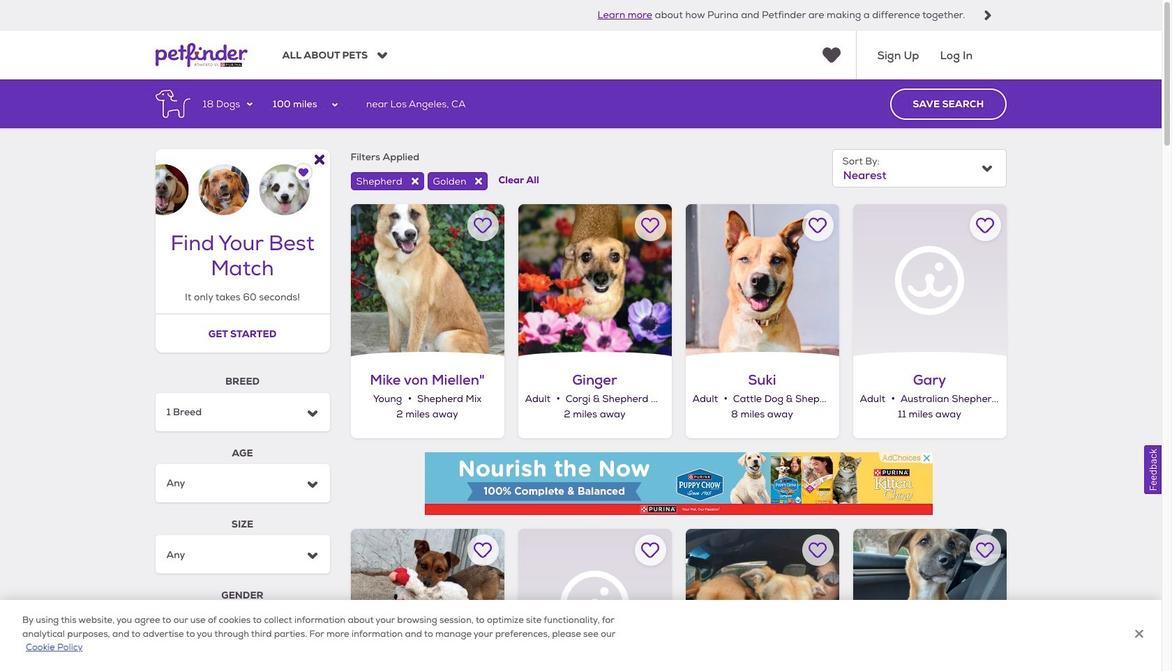 Task type: vqa. For each thing, say whether or not it's contained in the screenshot.
Chloe & Sally Cloud Sisters, adoptable Dog, Young Female Labrador Retriever & Shepherd Mix, 15 miles away. "image"
yes



Task type: describe. For each thing, give the bounding box(es) containing it.
petfinder home image
[[155, 31, 247, 80]]

privacy alert dialog
[[0, 601, 1162, 672]]

potential dog matches image
[[155, 150, 330, 216]]



Task type: locate. For each thing, give the bounding box(es) containing it.
mike von miellen", adoptable dog, young male shepherd mix, 2 miles away. image
[[351, 204, 504, 358]]

mozart, adoptable dog, puppy male pit bull terrier & shepherd mix, 16 miles away. image
[[853, 529, 1007, 672]]

ginger, adoptable dog, adult female corgi & shepherd mix, 2 miles away. image
[[518, 204, 672, 358]]

pixie, adoptable dog, young female shepherd & pointer mix, 14 miles away. image
[[351, 529, 504, 672]]

main content
[[0, 80, 1162, 672]]

advertisement element
[[425, 453, 933, 515]]

chloe & sally cloud sisters, adoptable dog, young female labrador retriever & shepherd mix, 15 miles away. image
[[518, 529, 672, 672]]

suki, adoptable dog, adult female cattle dog & shepherd mix, 8 miles away. image
[[686, 204, 839, 358]]

tango & cash, adoptable dog, young male labrador retriever & shepherd mix, 15 miles away. image
[[686, 529, 839, 672]]



